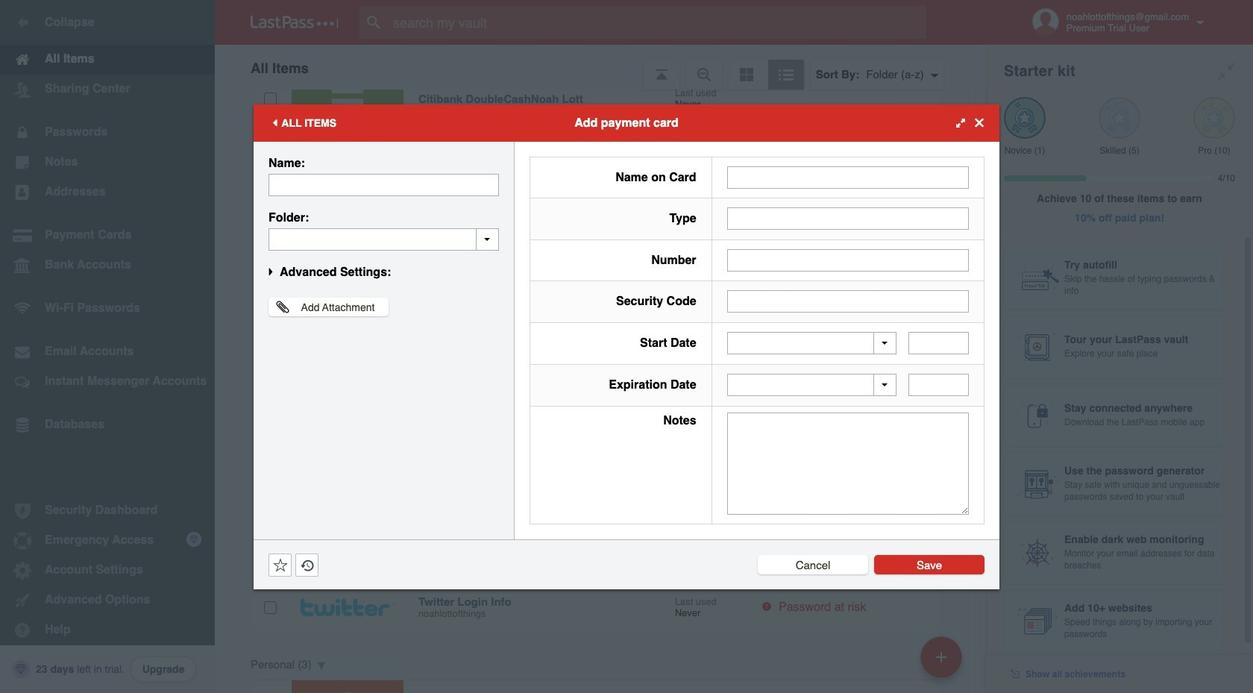 Task type: locate. For each thing, give the bounding box(es) containing it.
main navigation navigation
[[0, 0, 215, 693]]

search my vault text field
[[360, 6, 956, 39]]

None text field
[[727, 166, 969, 189], [727, 208, 969, 230], [269, 228, 499, 250], [727, 249, 969, 271], [727, 290, 969, 313], [909, 332, 969, 355], [727, 412, 969, 514], [727, 166, 969, 189], [727, 208, 969, 230], [269, 228, 499, 250], [727, 249, 969, 271], [727, 290, 969, 313], [909, 332, 969, 355], [727, 412, 969, 514]]

None text field
[[269, 173, 499, 196], [909, 374, 969, 396], [269, 173, 499, 196], [909, 374, 969, 396]]

Search search field
[[360, 6, 956, 39]]

dialog
[[254, 104, 1000, 589]]



Task type: vqa. For each thing, say whether or not it's contained in the screenshot.
Alert
no



Task type: describe. For each thing, give the bounding box(es) containing it.
vault options navigation
[[215, 45, 986, 90]]

new item image
[[936, 652, 947, 662]]

lastpass image
[[251, 16, 339, 29]]

new item navigation
[[915, 632, 971, 693]]



